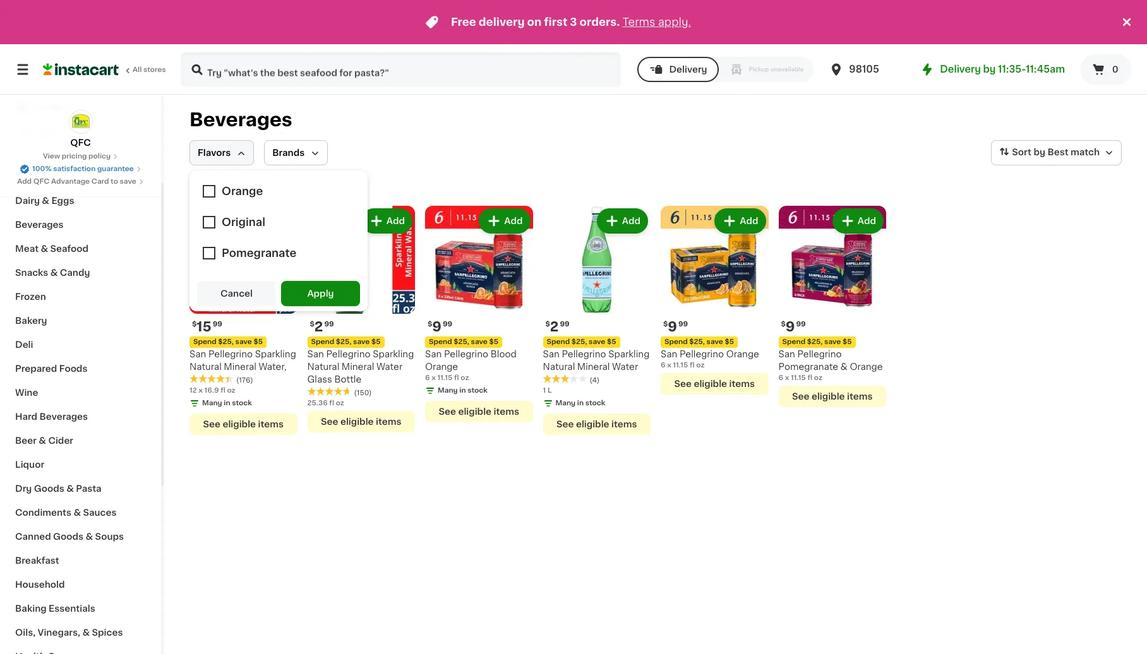 Task type: vqa. For each thing, say whether or not it's contained in the screenshot.
third Sparkling from left
yes



Task type: describe. For each thing, give the bounding box(es) containing it.
flavors button
[[190, 140, 254, 166]]

san pellegrino blood orange 6 x 11.15 fl oz
[[425, 350, 517, 381]]

items for san pellegrino pomegranate & orange
[[847, 392, 873, 401]]

hard
[[15, 413, 37, 421]]

stores
[[143, 66, 166, 73]]

12 x 16.9 fl oz
[[190, 387, 235, 394]]

cancel button
[[197, 281, 276, 306]]

baking
[[15, 605, 47, 614]]

9 for san pellegrino pomegranate & orange
[[786, 320, 795, 333]]

bakery
[[15, 317, 47, 325]]

save for san pellegrino blood orange
[[471, 338, 488, 345]]

see for san pellegrino pomegranate & orange
[[792, 392, 810, 401]]

bottle
[[335, 375, 362, 384]]

sparkling for san pellegrino sparkling natural mineral water,
[[255, 350, 296, 359]]

see for san pellegrino orange
[[675, 379, 692, 388]]

best
[[1048, 148, 1069, 157]]

best match
[[1048, 148, 1100, 157]]

apply.
[[658, 17, 691, 27]]

98105 button
[[829, 52, 905, 87]]

canned
[[15, 533, 51, 541]]

12
[[190, 387, 197, 394]]

many in stock for 15
[[202, 400, 252, 407]]

6 inside san pellegrino orange 6 x 11.15 fl oz
[[661, 362, 666, 369]]

advantage
[[51, 178, 90, 185]]

sparkling for san pellegrino sparkling natural mineral water
[[609, 350, 650, 359]]

all stores
[[133, 66, 166, 73]]

natural for san pellegrino sparkling natural mineral water glass bottle
[[307, 362, 339, 371]]

11.15 inside san pellegrino orange 6 x 11.15 fl oz
[[673, 362, 688, 369]]

spend $25, save $5 for san pellegrino blood orange
[[429, 338, 499, 345]]

9 for san pellegrino orange
[[668, 320, 677, 333]]

add for san pellegrino blood orange
[[504, 217, 523, 226]]

essentials
[[49, 605, 95, 614]]

household
[[15, 581, 65, 590]]

(150)
[[354, 390, 372, 396]]

condiments & sauces link
[[8, 501, 154, 525]]

eligible for san pellegrino blood orange
[[458, 407, 492, 416]]

san for san pellegrino blood orange 6 x 11.15 fl oz
[[425, 350, 442, 359]]

oils, vinegars, & spices link
[[8, 621, 154, 645]]

goods for canned
[[53, 533, 83, 541]]

11:45am
[[1026, 64, 1065, 74]]

produce
[[15, 172, 54, 181]]

view
[[43, 153, 60, 160]]

$ 9 99 for san pellegrino blood orange
[[428, 320, 453, 333]]

3
[[570, 17, 577, 27]]

sparkling for san pellegrino sparkling natural mineral water glass bottle
[[373, 350, 414, 359]]

save for san pellegrino sparkling natural mineral water
[[589, 338, 606, 345]]

to
[[111, 178, 118, 185]]

sauces
[[83, 509, 117, 517]]

guarantee
[[97, 166, 134, 172]]

items for san pellegrino sparkling natural mineral water
[[612, 420, 637, 429]]

delivery by 11:35-11:45am
[[940, 64, 1065, 74]]

6 inside san pellegrino blood orange 6 x 11.15 fl oz
[[425, 374, 430, 381]]

save for san pellegrino sparkling natural mineral water,
[[235, 338, 252, 345]]

san pellegrino sparkling natural mineral water
[[543, 350, 650, 371]]

items for san pellegrino sparkling natural mineral water,
[[258, 420, 284, 429]]

dairy & eggs link
[[8, 189, 154, 213]]

product group containing 15
[[190, 206, 297, 435]]

5 product group from the left
[[661, 206, 769, 395]]

items for san pellegrino blood orange
[[494, 407, 519, 416]]

stock for 15
[[232, 400, 252, 407]]

items for san pellegrino sparkling natural mineral water glass bottle
[[376, 417, 402, 426]]

see eligible items for san pellegrino orange
[[675, 379, 755, 388]]

dairy
[[15, 197, 40, 205]]

pasta
[[76, 485, 101, 493]]

san pellegrino sparkling natural mineral water,
[[190, 350, 296, 371]]

wine
[[15, 389, 38, 397]]

water for san pellegrino sparkling natural mineral water
[[612, 362, 638, 371]]

brands button
[[264, 140, 328, 166]]

delivery for delivery by 11:35-11:45am
[[940, 64, 981, 74]]

mineral for san pellegrino sparkling natural mineral water
[[577, 362, 610, 371]]

breakfast
[[15, 557, 59, 566]]

& inside "link"
[[41, 245, 48, 253]]

0 button
[[1080, 54, 1132, 85]]

pellegrino for san pellegrino pomegranate & orange 6 x 11.15 fl oz
[[798, 350, 842, 359]]

delivery for delivery
[[669, 65, 707, 74]]

beer
[[15, 437, 37, 445]]

$25, for san pellegrino blood orange
[[454, 338, 469, 345]]

delivery button
[[638, 57, 719, 82]]

instacart logo image
[[43, 62, 119, 77]]

pellegrino for san pellegrino sparkling natural mineral water
[[562, 350, 606, 359]]

meat
[[15, 245, 39, 253]]

100%
[[32, 166, 51, 172]]

seafood
[[50, 245, 88, 253]]

Best match Sort by field
[[992, 140, 1122, 166]]

spend for san pellegrino blood orange
[[429, 338, 452, 345]]

many in stock for 2
[[556, 400, 606, 407]]

& left "pasta"
[[66, 485, 74, 493]]

0 vertical spatial beverages
[[190, 111, 292, 129]]

$ for san pellegrino blood orange
[[428, 321, 432, 328]]

x inside san pellegrino blood orange 6 x 11.15 fl oz
[[432, 374, 436, 381]]

dry
[[15, 485, 32, 493]]

in for 2
[[577, 400, 584, 407]]

see eligible items for san pellegrino sparkling natural mineral water glass bottle
[[321, 417, 402, 426]]

orange inside san pellegrino blood orange 6 x 11.15 fl oz
[[425, 362, 458, 371]]

pellegrino for san pellegrino blood orange 6 x 11.15 fl oz
[[444, 350, 488, 359]]

$ for san pellegrino sparkling natural mineral water glass bottle
[[310, 321, 315, 328]]

water for san pellegrino sparkling natural mineral water glass bottle
[[377, 362, 403, 371]]

99 for san pellegrino sparkling natural mineral water glass bottle
[[324, 321, 334, 328]]

(176)
[[236, 377, 253, 384]]

free delivery on first 3 orders. terms apply.
[[451, 17, 691, 27]]

frozen link
[[8, 285, 154, 309]]

3 product group from the left
[[425, 206, 533, 422]]

1 vertical spatial qfc
[[33, 178, 49, 185]]

6 inside san pellegrino pomegranate & orange 6 x 11.15 fl oz
[[779, 374, 783, 381]]

25.36
[[307, 400, 328, 407]]

$5 for san pellegrino pomegranate & orange
[[843, 338, 852, 345]]

spend for san pellegrino sparkling natural mineral water,
[[193, 338, 217, 345]]

natural for san pellegrino sparkling natural mineral water
[[543, 362, 575, 371]]

orange inside san pellegrino orange 6 x 11.15 fl oz
[[726, 350, 759, 359]]

on
[[527, 17, 542, 27]]

$25, for san pellegrino pomegranate & orange
[[807, 338, 823, 345]]

limited time offer region
[[0, 0, 1120, 44]]

& left 'candy'
[[50, 269, 58, 277]]

mineral for san pellegrino sparkling natural mineral water glass bottle
[[342, 362, 374, 371]]

l
[[548, 387, 552, 394]]

spend for san pellegrino sparkling natural mineral water glass bottle
[[311, 338, 334, 345]]

11:35-
[[998, 64, 1026, 74]]

condiments
[[15, 509, 71, 517]]

$ 9 99 for san pellegrino orange
[[663, 320, 688, 333]]

hard beverages link
[[8, 405, 154, 429]]

bakery link
[[8, 309, 154, 333]]

lists
[[35, 128, 57, 136]]

meat & seafood link
[[8, 237, 154, 261]]

goods for dry
[[34, 485, 64, 493]]

11.15 inside san pellegrino pomegranate & orange 6 x 11.15 fl oz
[[791, 374, 806, 381]]

add button for san pellegrino blood orange
[[480, 210, 529, 233]]

add button for san pellegrino sparkling natural mineral water glass bottle
[[363, 210, 411, 233]]

spices
[[92, 629, 123, 638]]

& left the spices
[[82, 629, 90, 638]]

eligible for san pellegrino sparkling natural mineral water glass bottle
[[341, 417, 374, 426]]

$5 for san pellegrino orange
[[725, 338, 734, 345]]

2 for san pellegrino sparkling natural mineral water glass bottle
[[315, 320, 323, 333]]

save for san pellegrino sparkling natural mineral water glass bottle
[[353, 338, 370, 345]]

$25, for san pellegrino sparkling natural mineral water,
[[218, 338, 234, 345]]

see for san pellegrino blood orange
[[439, 407, 456, 416]]

99 for san pellegrino pomegranate & orange
[[796, 321, 806, 328]]

spend $25, save $5 for san pellegrino pomegranate & orange
[[783, 338, 852, 345]]

qfc link
[[69, 110, 93, 149]]

wine link
[[8, 381, 154, 405]]

hard beverages
[[15, 413, 88, 421]]

dairy & eggs
[[15, 197, 74, 205]]

oils,
[[15, 629, 35, 638]]

1 horizontal spatial many in stock
[[438, 387, 488, 394]]

& left 'eggs'
[[42, 197, 49, 205]]

snacks & candy link
[[8, 261, 154, 285]]

by for sort
[[1034, 148, 1046, 157]]

snacks & candy
[[15, 269, 90, 277]]

spend $25, save $5 for san pellegrino orange
[[665, 338, 734, 345]]

brands
[[272, 148, 305, 157]]

many for 15
[[202, 400, 222, 407]]

all
[[133, 66, 142, 73]]

see eligible items button for san pellegrino pomegranate & orange
[[779, 386, 886, 407]]

2 product group from the left
[[307, 206, 415, 433]]

candy
[[60, 269, 90, 277]]

fl inside san pellegrino pomegranate & orange 6 x 11.15 fl oz
[[808, 374, 813, 381]]



Task type: locate. For each thing, give the bounding box(es) containing it.
by
[[983, 64, 996, 74], [1034, 148, 1046, 157]]

$ 2 99 up san pellegrino sparkling natural mineral water
[[546, 320, 570, 333]]

4 $ from the left
[[546, 321, 550, 328]]

0 horizontal spatial qfc
[[33, 178, 49, 185]]

3 $25, from the left
[[454, 338, 469, 345]]

0 horizontal spatial many in stock
[[202, 400, 252, 407]]

$25, up san pellegrino sparkling natural mineral water
[[572, 338, 587, 345]]

1 horizontal spatial 11.15
[[673, 362, 688, 369]]

$25,
[[218, 338, 234, 345], [336, 338, 352, 345], [454, 338, 469, 345], [572, 338, 587, 345], [690, 338, 705, 345], [807, 338, 823, 345]]

99 for san pellegrino sparkling natural mineral water,
[[213, 321, 222, 328]]

spend up glass
[[311, 338, 334, 345]]

policy
[[88, 153, 111, 160]]

san inside san pellegrino blood orange 6 x 11.15 fl oz
[[425, 350, 442, 359]]

1 mineral from the left
[[224, 362, 256, 371]]

1 horizontal spatial 2
[[550, 320, 559, 333]]

1 vertical spatial beverages
[[15, 221, 64, 229]]

1 vertical spatial goods
[[53, 533, 83, 541]]

see eligible items down "(176)"
[[203, 420, 284, 429]]

san inside san pellegrino orange 6 x 11.15 fl oz
[[661, 350, 678, 359]]

orange
[[726, 350, 759, 359], [425, 362, 458, 371], [850, 362, 883, 371]]

2 horizontal spatial 11.15
[[791, 374, 806, 381]]

many in stock
[[438, 387, 488, 394], [202, 400, 252, 407], [556, 400, 606, 407]]

99 inside $ 15 99
[[213, 321, 222, 328]]

2
[[315, 320, 323, 333], [550, 320, 559, 333]]

save for san pellegrino pomegranate & orange
[[825, 338, 841, 345]]

items for san pellegrino orange
[[729, 379, 755, 388]]

oz
[[696, 362, 705, 369], [461, 374, 469, 381], [814, 374, 823, 381], [227, 387, 235, 394], [336, 400, 344, 407]]

beverages down "dairy & eggs"
[[15, 221, 64, 229]]

99 up san pellegrino sparkling natural mineral water
[[560, 321, 570, 328]]

spend $25, save $5 for san pellegrino sparkling natural mineral water
[[547, 338, 616, 345]]

& left 'soups'
[[86, 533, 93, 541]]

delivery left 11:35-
[[940, 64, 981, 74]]

2 2 from the left
[[550, 320, 559, 333]]

4 san from the left
[[543, 350, 560, 359]]

1 $25, from the left
[[218, 338, 234, 345]]

0 vertical spatial goods
[[34, 485, 64, 493]]

many down san pellegrino blood orange 6 x 11.15 fl oz
[[438, 387, 458, 394]]

1 spend $25, save $5 from the left
[[193, 338, 263, 345]]

(4)
[[590, 377, 600, 384]]

1 pellegrino from the left
[[208, 350, 253, 359]]

2 horizontal spatial stock
[[586, 400, 606, 407]]

11.15 inside san pellegrino blood orange 6 x 11.15 fl oz
[[437, 374, 453, 381]]

100% satisfaction guarantee
[[32, 166, 134, 172]]

glass
[[307, 375, 332, 384]]

0 horizontal spatial in
[[224, 400, 230, 407]]

spend up san pellegrino orange 6 x 11.15 fl oz
[[665, 338, 688, 345]]

0 horizontal spatial 11.15
[[437, 374, 453, 381]]

canned goods & soups link
[[8, 525, 154, 549]]

natural up "16.9"
[[190, 362, 222, 371]]

in down 12 x 16.9 fl oz
[[224, 400, 230, 407]]

2 horizontal spatial many
[[556, 400, 576, 407]]

0 horizontal spatial many
[[202, 400, 222, 407]]

terms
[[623, 17, 656, 27]]

$25, up san pellegrino blood orange 6 x 11.15 fl oz
[[454, 338, 469, 345]]

mineral inside san pellegrino sparkling natural mineral water glass bottle
[[342, 362, 374, 371]]

$ for san pellegrino orange
[[663, 321, 668, 328]]

in down san pellegrino sparkling natural mineral water
[[577, 400, 584, 407]]

add button for san pellegrino pomegranate & orange
[[834, 210, 883, 233]]

1 horizontal spatial 6
[[661, 362, 666, 369]]

see for san pellegrino sparkling natural mineral water,
[[203, 420, 221, 429]]

save right to
[[120, 178, 136, 185]]

service type group
[[638, 57, 814, 82]]

pellegrino for san pellegrino orange 6 x 11.15 fl oz
[[680, 350, 724, 359]]

& left sauces
[[74, 509, 81, 517]]

5 $5 from the left
[[725, 338, 734, 345]]

1 $5 from the left
[[254, 338, 263, 345]]

$ inside $ 15 99
[[192, 321, 197, 328]]

spend $25, save $5 up san pellegrino sparkling natural mineral water glass bottle
[[311, 338, 381, 345]]

3 natural from the left
[[543, 362, 575, 371]]

1 $ 2 99 from the left
[[310, 320, 334, 333]]

2 $5 from the left
[[372, 338, 381, 345]]

1 sparkling from the left
[[255, 350, 296, 359]]

spend $25, save $5 up san pellegrino blood orange 6 x 11.15 fl oz
[[429, 338, 499, 345]]

water
[[377, 362, 403, 371], [612, 362, 638, 371]]

★★★★★
[[190, 375, 234, 384], [190, 375, 234, 384], [543, 375, 587, 384], [543, 375, 587, 384], [307, 388, 352, 396], [307, 388, 352, 396]]

1 add button from the left
[[363, 210, 411, 233]]

6 99 from the left
[[796, 321, 806, 328]]

5 add button from the left
[[834, 210, 883, 233]]

2 $ 2 99 from the left
[[546, 320, 570, 333]]

many down 12 x 16.9 fl oz
[[202, 400, 222, 407]]

eligible down san pellegrino blood orange 6 x 11.15 fl oz
[[458, 407, 492, 416]]

satisfaction
[[53, 166, 96, 172]]

100% satisfaction guarantee button
[[20, 162, 141, 174]]

6 $ from the left
[[781, 321, 786, 328]]

deli link
[[8, 333, 154, 357]]

1 $ from the left
[[192, 321, 197, 328]]

goods up condiments
[[34, 485, 64, 493]]

goods down condiments & sauces
[[53, 533, 83, 541]]

99 for san pellegrino blood orange
[[443, 321, 453, 328]]

2 horizontal spatial many in stock
[[556, 400, 606, 407]]

6 $25, from the left
[[807, 338, 823, 345]]

0 vertical spatial qfc
[[70, 138, 91, 147]]

terms apply. link
[[623, 17, 691, 27]]

many in stock down san pellegrino blood orange 6 x 11.15 fl oz
[[438, 387, 488, 394]]

mineral for san pellegrino sparkling natural mineral water,
[[224, 362, 256, 371]]

$25, up san pellegrino sparkling natural mineral water glass bottle
[[336, 338, 352, 345]]

stock down (4)
[[586, 400, 606, 407]]

pellegrino inside san pellegrino orange 6 x 11.15 fl oz
[[680, 350, 724, 359]]

$ 9 99 up san pellegrino blood orange 6 x 11.15 fl oz
[[428, 320, 453, 333]]

in down san pellegrino blood orange 6 x 11.15 fl oz
[[460, 387, 466, 394]]

natural up glass
[[307, 362, 339, 371]]

eligible down (150)
[[341, 417, 374, 426]]

None search field
[[181, 52, 621, 87]]

5 pellegrino from the left
[[680, 350, 724, 359]]

2 water from the left
[[612, 362, 638, 371]]

1 9 from the left
[[432, 320, 442, 333]]

1 l
[[543, 387, 552, 394]]

stock for 2
[[586, 400, 606, 407]]

many down san pellegrino sparkling natural mineral water
[[556, 400, 576, 407]]

2 9 from the left
[[668, 320, 677, 333]]

$5 for san pellegrino sparkling natural mineral water,
[[254, 338, 263, 345]]

2 horizontal spatial 6
[[779, 374, 783, 381]]

blood
[[491, 350, 517, 359]]

cider
[[48, 437, 73, 445]]

Search field
[[182, 53, 620, 86]]

spend for san pellegrino pomegranate & orange
[[783, 338, 806, 345]]

5 san from the left
[[661, 350, 678, 359]]

save up san pellegrino orange 6 x 11.15 fl oz
[[707, 338, 723, 345]]

0 vertical spatial by
[[983, 64, 996, 74]]

stock down "(176)"
[[232, 400, 252, 407]]

eligible for san pellegrino sparkling natural mineral water,
[[223, 420, 256, 429]]

by left 11:35-
[[983, 64, 996, 74]]

vinegars,
[[38, 629, 80, 638]]

2 horizontal spatial $ 9 99
[[781, 320, 806, 333]]

4 $25, from the left
[[572, 338, 587, 345]]

0 horizontal spatial 9
[[432, 320, 442, 333]]

recipes
[[35, 102, 73, 111]]

0 horizontal spatial stock
[[232, 400, 252, 407]]

san for san pellegrino sparkling natural mineral water,
[[190, 350, 206, 359]]

pellegrino inside san pellegrino sparkling natural mineral water glass bottle
[[326, 350, 371, 359]]

see eligible items button for san pellegrino sparkling natural mineral water
[[543, 414, 651, 435]]

all stores link
[[43, 52, 167, 87]]

mineral up (4)
[[577, 362, 610, 371]]

spend $25, save $5 up pomegranate
[[783, 338, 852, 345]]

see eligible items for san pellegrino sparkling natural mineral water
[[557, 420, 637, 429]]

3 pellegrino from the left
[[444, 350, 488, 359]]

16.9
[[204, 387, 219, 394]]

& right pomegranate
[[841, 362, 848, 371]]

add button
[[363, 210, 411, 233], [480, 210, 529, 233], [598, 210, 647, 233], [716, 210, 765, 233], [834, 210, 883, 233]]

$5 up san pellegrino sparkling natural mineral water,
[[254, 338, 263, 345]]

product group
[[190, 206, 297, 435], [307, 206, 415, 433], [425, 206, 533, 422], [543, 206, 651, 435], [661, 206, 769, 395], [779, 206, 886, 407]]

4 pellegrino from the left
[[562, 350, 606, 359]]

prepared foods
[[15, 365, 87, 373]]

view pricing policy link
[[43, 152, 118, 162]]

$ 2 99 for san pellegrino sparkling natural mineral water
[[546, 320, 570, 333]]

deli
[[15, 341, 33, 349]]

pellegrino for san pellegrino sparkling natural mineral water glass bottle
[[326, 350, 371, 359]]

see eligible items button
[[661, 373, 769, 395], [779, 386, 886, 407], [425, 401, 533, 422], [307, 411, 415, 433], [190, 414, 297, 435], [543, 414, 651, 435]]

san inside san pellegrino sparkling natural mineral water
[[543, 350, 560, 359]]

by for delivery
[[983, 64, 996, 74]]

delivery
[[479, 17, 525, 27]]

2 spend $25, save $5 from the left
[[311, 338, 381, 345]]

3 $ from the left
[[428, 321, 432, 328]]

oz inside san pellegrino pomegranate & orange 6 x 11.15 fl oz
[[814, 374, 823, 381]]

delivery down apply. at the top right of the page
[[669, 65, 707, 74]]

san inside san pellegrino sparkling natural mineral water glass bottle
[[307, 350, 324, 359]]

mineral inside san pellegrino sparkling natural mineral water,
[[224, 362, 256, 371]]

pellegrino for san pellegrino sparkling natural mineral water,
[[208, 350, 253, 359]]

card
[[92, 178, 109, 185]]

add qfc advantage card to save link
[[17, 177, 144, 187]]

water inside san pellegrino sparkling natural mineral water
[[612, 362, 638, 371]]

many for 2
[[556, 400, 576, 407]]

pellegrino inside san pellegrino sparkling natural mineral water
[[562, 350, 606, 359]]

99 up san pellegrino orange 6 x 11.15 fl oz
[[679, 321, 688, 328]]

4 spend from the left
[[547, 338, 570, 345]]

$ 15 99
[[192, 320, 222, 333]]

spend $25, save $5 up san pellegrino sparkling natural mineral water,
[[193, 338, 263, 345]]

stock down san pellegrino blood orange 6 x 11.15 fl oz
[[468, 387, 488, 394]]

natural inside san pellegrino sparkling natural mineral water,
[[190, 362, 222, 371]]

see for san pellegrino sparkling natural mineral water
[[557, 420, 574, 429]]

sparkling inside san pellegrino sparkling natural mineral water
[[609, 350, 650, 359]]

1 horizontal spatial $ 2 99
[[546, 320, 570, 333]]

natural for san pellegrino sparkling natural mineral water,
[[190, 362, 222, 371]]

san for san pellegrino sparkling natural mineral water
[[543, 350, 560, 359]]

2 horizontal spatial orange
[[850, 362, 883, 371]]

4 product group from the left
[[543, 206, 651, 435]]

add
[[17, 178, 32, 185], [387, 217, 405, 226], [504, 217, 523, 226], [622, 217, 641, 226], [740, 217, 759, 226], [858, 217, 876, 226]]

2 for san pellegrino sparkling natural mineral water
[[550, 320, 559, 333]]

1 horizontal spatial orange
[[726, 350, 759, 359]]

$ 2 99 down apply button
[[310, 320, 334, 333]]

5 $25, from the left
[[690, 338, 705, 345]]

$ 9 99
[[428, 320, 453, 333], [663, 320, 688, 333], [781, 320, 806, 333]]

san pellegrino pomegranate & orange 6 x 11.15 fl oz
[[779, 350, 883, 381]]

mineral inside san pellegrino sparkling natural mineral water
[[577, 362, 610, 371]]

eligible down (4)
[[576, 420, 609, 429]]

see eligible items for san pellegrino sparkling natural mineral water,
[[203, 420, 284, 429]]

15
[[197, 320, 211, 333]]

dry goods & pasta
[[15, 485, 101, 493]]

delivery inside delivery button
[[669, 65, 707, 74]]

san pellegrino sparkling natural mineral water glass bottle
[[307, 350, 414, 384]]

$
[[192, 321, 197, 328], [310, 321, 315, 328], [428, 321, 432, 328], [546, 321, 550, 328], [663, 321, 668, 328], [781, 321, 786, 328]]

1 horizontal spatial stock
[[468, 387, 488, 394]]

in for 15
[[224, 400, 230, 407]]

1 spend from the left
[[193, 338, 217, 345]]

x inside san pellegrino pomegranate & orange 6 x 11.15 fl oz
[[785, 374, 789, 381]]

qfc up "view pricing policy" link
[[70, 138, 91, 147]]

natural inside san pellegrino sparkling natural mineral water glass bottle
[[307, 362, 339, 371]]

3 add button from the left
[[598, 210, 647, 233]]

2 horizontal spatial mineral
[[577, 362, 610, 371]]

see eligible items button for san pellegrino blood orange
[[425, 401, 533, 422]]

2 spend from the left
[[311, 338, 334, 345]]

$ 9 99 up san pellegrino orange 6 x 11.15 fl oz
[[663, 320, 688, 333]]

qfc down 100%
[[33, 178, 49, 185]]

view pricing policy
[[43, 153, 111, 160]]

4 spend $25, save $5 from the left
[[547, 338, 616, 345]]

beverages inside beverages link
[[15, 221, 64, 229]]

oz inside san pellegrino orange 6 x 11.15 fl oz
[[696, 362, 705, 369]]

lists link
[[8, 119, 154, 145]]

spend $25, save $5 for san pellegrino sparkling natural mineral water glass bottle
[[311, 338, 381, 345]]

add button for san pellegrino orange
[[716, 210, 765, 233]]

2 pellegrino from the left
[[326, 350, 371, 359]]

delivery inside delivery by 11:35-11:45am link
[[940, 64, 981, 74]]

sort by
[[1012, 148, 1046, 157]]

$ for san pellegrino sparkling natural mineral water,
[[192, 321, 197, 328]]

qfc logo image
[[69, 110, 93, 134]]

2 horizontal spatial in
[[577, 400, 584, 407]]

$5 up blood
[[489, 338, 499, 345]]

1 horizontal spatial water
[[612, 362, 638, 371]]

$ 2 99 for san pellegrino sparkling natural mineral water glass bottle
[[310, 320, 334, 333]]

2 horizontal spatial 9
[[786, 320, 795, 333]]

$5 up san pellegrino orange 6 x 11.15 fl oz
[[725, 338, 734, 345]]

0 horizontal spatial sparkling
[[255, 350, 296, 359]]

eligible down san pellegrino orange 6 x 11.15 fl oz
[[694, 379, 727, 388]]

3 9 from the left
[[786, 320, 795, 333]]

$25, down $ 15 99
[[218, 338, 234, 345]]

water,
[[259, 362, 287, 371]]

1 horizontal spatial sparkling
[[373, 350, 414, 359]]

baking essentials link
[[8, 597, 154, 621]]

many in stock down (4)
[[556, 400, 606, 407]]

prepared foods link
[[8, 357, 154, 381]]

$5
[[254, 338, 263, 345], [372, 338, 381, 345], [489, 338, 499, 345], [607, 338, 616, 345], [725, 338, 734, 345], [843, 338, 852, 345]]

pellegrino inside san pellegrino blood orange 6 x 11.15 fl oz
[[444, 350, 488, 359]]

baking essentials
[[15, 605, 95, 614]]

breakfast link
[[8, 549, 154, 573]]

6 $5 from the left
[[843, 338, 852, 345]]

2 $ 9 99 from the left
[[663, 320, 688, 333]]

see eligible items button down san pellegrino blood orange 6 x 11.15 fl oz
[[425, 401, 533, 422]]

beverages up cider
[[40, 413, 88, 421]]

3 san from the left
[[425, 350, 442, 359]]

9 up san pellegrino orange 6 x 11.15 fl oz
[[668, 320, 677, 333]]

household link
[[8, 573, 154, 597]]

$25, for san pellegrino sparkling natural mineral water
[[572, 338, 587, 345]]

9 up pomegranate
[[786, 320, 795, 333]]

see eligible items down san pellegrino pomegranate & orange 6 x 11.15 fl oz
[[792, 392, 873, 401]]

pricing
[[62, 153, 87, 160]]

1 horizontal spatial by
[[1034, 148, 1046, 157]]

99 down apply button
[[324, 321, 334, 328]]

dry goods & pasta link
[[8, 477, 154, 501]]

2 sparkling from the left
[[373, 350, 414, 359]]

save up san pellegrino sparkling natural mineral water
[[589, 338, 606, 345]]

0 horizontal spatial water
[[377, 362, 403, 371]]

1 horizontal spatial in
[[460, 387, 466, 394]]

5 99 from the left
[[679, 321, 688, 328]]

6 spend $25, save $5 from the left
[[783, 338, 852, 345]]

san for san pellegrino sparkling natural mineral water glass bottle
[[307, 350, 324, 359]]

foods
[[59, 365, 87, 373]]

beer & cider
[[15, 437, 73, 445]]

soups
[[95, 533, 124, 541]]

1 2 from the left
[[315, 320, 323, 333]]

many in stock down 12 x 16.9 fl oz
[[202, 400, 252, 407]]

in
[[460, 387, 466, 394], [224, 400, 230, 407], [577, 400, 584, 407]]

beverages up "flavors" dropdown button
[[190, 111, 292, 129]]

99 right 15
[[213, 321, 222, 328]]

see eligible items for san pellegrino blood orange
[[439, 407, 519, 416]]

6 pellegrino from the left
[[798, 350, 842, 359]]

natural up 'l'
[[543, 362, 575, 371]]

by inside best match sort by field
[[1034, 148, 1046, 157]]

2 san from the left
[[307, 350, 324, 359]]

0 horizontal spatial 2
[[315, 320, 323, 333]]

$25, for san pellegrino orange
[[690, 338, 705, 345]]

eggs
[[51, 197, 74, 205]]

$5 for san pellegrino sparkling natural mineral water
[[607, 338, 616, 345]]

99
[[213, 321, 222, 328], [324, 321, 334, 328], [443, 321, 453, 328], [560, 321, 570, 328], [679, 321, 688, 328], [796, 321, 806, 328]]

san inside san pellegrino pomegranate & orange 6 x 11.15 fl oz
[[779, 350, 795, 359]]

4 add button from the left
[[716, 210, 765, 233]]

by inside delivery by 11:35-11:45am link
[[983, 64, 996, 74]]

spend $25, save $5 up san pellegrino orange 6 x 11.15 fl oz
[[665, 338, 734, 345]]

spend down 15
[[193, 338, 217, 345]]

3 sparkling from the left
[[609, 350, 650, 359]]

beverages inside hard beverages link
[[40, 413, 88, 421]]

1 natural from the left
[[190, 362, 222, 371]]

2 horizontal spatial sparkling
[[609, 350, 650, 359]]

1 $ 9 99 from the left
[[428, 320, 453, 333]]

1 san from the left
[[190, 350, 206, 359]]

1 vertical spatial by
[[1034, 148, 1046, 157]]

0 horizontal spatial delivery
[[669, 65, 707, 74]]

spend $25, save $5 up san pellegrino sparkling natural mineral water
[[547, 338, 616, 345]]

2 $ from the left
[[310, 321, 315, 328]]

1
[[543, 387, 546, 394]]

$ 9 99 up pomegranate
[[781, 320, 806, 333]]

2 horizontal spatial natural
[[543, 362, 575, 371]]

6 product group from the left
[[779, 206, 886, 407]]

3 spend from the left
[[429, 338, 452, 345]]

see eligible items button down (4)
[[543, 414, 651, 435]]

2 $25, from the left
[[336, 338, 352, 345]]

spend for san pellegrino orange
[[665, 338, 688, 345]]

0 horizontal spatial $ 2 99
[[310, 320, 334, 333]]

see eligible items down (4)
[[557, 420, 637, 429]]

99 up san pellegrino blood orange 6 x 11.15 fl oz
[[443, 321, 453, 328]]

$25, up san pellegrino orange 6 x 11.15 fl oz
[[690, 338, 705, 345]]

$ up san pellegrino sparkling natural mineral water,
[[192, 321, 197, 328]]

sparkling inside san pellegrino sparkling natural mineral water glass bottle
[[373, 350, 414, 359]]

3 mineral from the left
[[577, 362, 610, 371]]

$5 for san pellegrino sparkling natural mineral water glass bottle
[[372, 338, 381, 345]]

see
[[675, 379, 692, 388], [792, 392, 810, 401], [439, 407, 456, 416], [321, 417, 338, 426], [203, 420, 221, 429], [557, 420, 574, 429]]

$ up san pellegrino sparkling natural mineral water
[[546, 321, 550, 328]]

beverages link
[[8, 213, 154, 237]]

3 99 from the left
[[443, 321, 453, 328]]

98105
[[849, 64, 879, 74]]

5 spend from the left
[[665, 338, 688, 345]]

1 product group from the left
[[190, 206, 297, 435]]

see eligible items
[[675, 379, 755, 388], [792, 392, 873, 401], [439, 407, 519, 416], [321, 417, 402, 426], [203, 420, 284, 429], [557, 420, 637, 429]]

0 horizontal spatial by
[[983, 64, 996, 74]]

natural inside san pellegrino sparkling natural mineral water
[[543, 362, 575, 371]]

0 horizontal spatial $ 9 99
[[428, 320, 453, 333]]

fl inside san pellegrino orange 6 x 11.15 fl oz
[[690, 362, 695, 369]]

$ for san pellegrino sparkling natural mineral water
[[546, 321, 550, 328]]

spend for san pellegrino sparkling natural mineral water
[[547, 338, 570, 345]]

apply button
[[281, 281, 360, 306]]

see eligible items button for san pellegrino orange
[[661, 373, 769, 395]]

3 $ 9 99 from the left
[[781, 320, 806, 333]]

0 horizontal spatial mineral
[[224, 362, 256, 371]]

1 horizontal spatial mineral
[[342, 362, 374, 371]]

1 horizontal spatial 9
[[668, 320, 677, 333]]

x inside san pellegrino orange 6 x 11.15 fl oz
[[667, 362, 671, 369]]

san for san pellegrino pomegranate & orange 6 x 11.15 fl oz
[[779, 350, 795, 359]]

see eligible items button down (150)
[[307, 411, 415, 433]]

1 horizontal spatial many
[[438, 387, 458, 394]]

1 99 from the left
[[213, 321, 222, 328]]

see eligible items button for san pellegrino sparkling natural mineral water,
[[190, 414, 297, 435]]

$5 up san pellegrino sparkling natural mineral water
[[607, 338, 616, 345]]

snacks
[[15, 269, 48, 277]]

beer & cider link
[[8, 429, 154, 453]]

mineral up "bottle"
[[342, 362, 374, 371]]

see for san pellegrino sparkling natural mineral water glass bottle
[[321, 417, 338, 426]]

$ up san pellegrino blood orange 6 x 11.15 fl oz
[[428, 321, 432, 328]]

san inside san pellegrino sparkling natural mineral water,
[[190, 350, 206, 359]]

see eligible items button for san pellegrino sparkling natural mineral water glass bottle
[[307, 411, 415, 433]]

eligible for san pellegrino pomegranate & orange
[[812, 392, 845, 401]]

eligible for san pellegrino sparkling natural mineral water
[[576, 420, 609, 429]]

& right beer
[[39, 437, 46, 445]]

first
[[544, 17, 568, 27]]

1 horizontal spatial qfc
[[70, 138, 91, 147]]

$ down apply
[[310, 321, 315, 328]]

save for san pellegrino orange
[[707, 338, 723, 345]]

add button for san pellegrino sparkling natural mineral water
[[598, 210, 647, 233]]

mineral up "(176)"
[[224, 362, 256, 371]]

1 horizontal spatial $ 9 99
[[663, 320, 688, 333]]

2 vertical spatial beverages
[[40, 413, 88, 421]]

add for san pellegrino orange
[[740, 217, 759, 226]]

4 $5 from the left
[[607, 338, 616, 345]]

2 natural from the left
[[307, 362, 339, 371]]

see eligible items down (150)
[[321, 417, 402, 426]]

9 for san pellegrino blood orange
[[432, 320, 442, 333]]

spend $25, save $5 for san pellegrino sparkling natural mineral water,
[[193, 338, 263, 345]]

spend up san pellegrino sparkling natural mineral water
[[547, 338, 570, 345]]

9 up san pellegrino blood orange 6 x 11.15 fl oz
[[432, 320, 442, 333]]

san for san pellegrino orange 6 x 11.15 fl oz
[[661, 350, 678, 359]]

$ up san pellegrino orange 6 x 11.15 fl oz
[[663, 321, 668, 328]]

sparkling inside san pellegrino sparkling natural mineral water,
[[255, 350, 296, 359]]

delivery by 11:35-11:45am link
[[920, 62, 1065, 77]]

see eligible items button down san pellegrino pomegranate & orange 6 x 11.15 fl oz
[[779, 386, 886, 407]]

pellegrino inside san pellegrino sparkling natural mineral water,
[[208, 350, 253, 359]]

orange inside san pellegrino pomegranate & orange 6 x 11.15 fl oz
[[850, 362, 883, 371]]

save up san pellegrino sparkling natural mineral water,
[[235, 338, 252, 345]]

see eligible items button down "(176)"
[[190, 414, 297, 435]]

99 up pomegranate
[[796, 321, 806, 328]]

$5 for san pellegrino blood orange
[[489, 338, 499, 345]]

2 99 from the left
[[324, 321, 334, 328]]

save up san pellegrino pomegranate & orange 6 x 11.15 fl oz
[[825, 338, 841, 345]]

see eligible items down san pellegrino blood orange 6 x 11.15 fl oz
[[439, 407, 519, 416]]

see eligible items down san pellegrino orange 6 x 11.15 fl oz
[[675, 379, 755, 388]]

apply
[[307, 289, 334, 298]]

eligible for san pellegrino orange
[[694, 379, 727, 388]]

2 add button from the left
[[480, 210, 529, 233]]

0 horizontal spatial orange
[[425, 362, 458, 371]]

$5 up san pellegrino sparkling natural mineral water glass bottle
[[372, 338, 381, 345]]

3 $5 from the left
[[489, 338, 499, 345]]

0 horizontal spatial 6
[[425, 374, 430, 381]]

pellegrino inside san pellegrino pomegranate & orange 6 x 11.15 fl oz
[[798, 350, 842, 359]]

5 spend $25, save $5 from the left
[[665, 338, 734, 345]]

free
[[451, 17, 476, 27]]

99 for san pellegrino sparkling natural mineral water
[[560, 321, 570, 328]]

4 99 from the left
[[560, 321, 570, 328]]

$5 up san pellegrino pomegranate & orange 6 x 11.15 fl oz
[[843, 338, 852, 345]]

0 horizontal spatial natural
[[190, 362, 222, 371]]

5 $ from the left
[[663, 321, 668, 328]]

6 san from the left
[[779, 350, 795, 359]]

1 water from the left
[[377, 362, 403, 371]]

fl inside san pellegrino blood orange 6 x 11.15 fl oz
[[454, 374, 459, 381]]

canned goods & soups
[[15, 533, 124, 541]]

99 for san pellegrino orange
[[679, 321, 688, 328]]

2 up san pellegrino sparkling natural mineral water
[[550, 320, 559, 333]]

6 spend from the left
[[783, 338, 806, 345]]

eligible down san pellegrino pomegranate & orange 6 x 11.15 fl oz
[[812, 392, 845, 401]]

& inside san pellegrino pomegranate & orange 6 x 11.15 fl oz
[[841, 362, 848, 371]]

see eligible items button down san pellegrino orange 6 x 11.15 fl oz
[[661, 373, 769, 395]]

1 horizontal spatial delivery
[[940, 64, 981, 74]]

save up san pellegrino sparkling natural mineral water glass bottle
[[353, 338, 370, 345]]

11.15
[[673, 362, 688, 369], [437, 374, 453, 381], [791, 374, 806, 381]]

spend up san pellegrino blood orange 6 x 11.15 fl oz
[[429, 338, 452, 345]]

2 mineral from the left
[[342, 362, 374, 371]]

oz inside san pellegrino blood orange 6 x 11.15 fl oz
[[461, 374, 469, 381]]

sort
[[1012, 148, 1032, 157]]

3 spend $25, save $5 from the left
[[429, 338, 499, 345]]

water inside san pellegrino sparkling natural mineral water glass bottle
[[377, 362, 403, 371]]

1 horizontal spatial natural
[[307, 362, 339, 371]]



